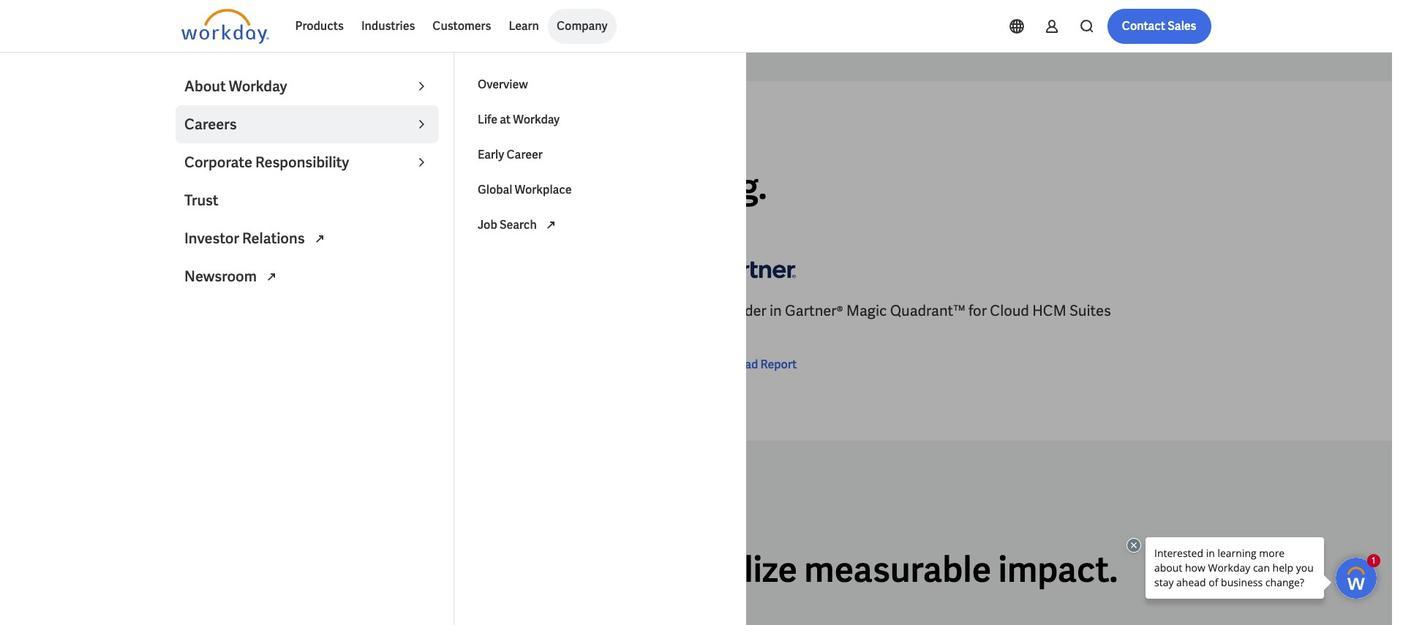 Task type: locate. For each thing, give the bounding box(es) containing it.
service-
[[592, 302, 645, 321]]

analysts
[[213, 129, 265, 142]]

relations
[[242, 229, 305, 248]]

gartner® up report
[[785, 302, 843, 321]]

leader up read
[[721, 302, 767, 321]]

2 gartner image from the left
[[708, 248, 796, 289]]

customers button
[[424, 9, 500, 44]]

for left the hcm
[[969, 302, 987, 321]]

1 horizontal spatial in
[[320, 164, 349, 210]]

0 horizontal spatial gartner image
[[181, 248, 269, 289]]

what analysts say
[[181, 129, 286, 142]]

0 horizontal spatial opens in a new tab image
[[263, 269, 280, 286]]

for left erp
[[477, 302, 495, 321]]

0 horizontal spatial in
[[243, 302, 255, 321]]

1 magic from the left
[[354, 302, 395, 321]]

a up read report link
[[708, 302, 718, 321]]

global workplace
[[478, 182, 572, 198]]

products button
[[286, 9, 353, 44]]

workday up analysts
[[229, 77, 287, 96]]

1 horizontal spatial for
[[570, 302, 589, 321]]

industries
[[526, 548, 686, 593]]

in up investor relations link
[[320, 164, 349, 210]]

realize
[[693, 548, 797, 593]]

0 horizontal spatial quadrant™
[[398, 302, 474, 321]]

1 horizontal spatial opens in a new tab image
[[311, 231, 328, 248]]

a leader in finance, hr, and planning.
[[181, 164, 767, 210]]

leader for a leader in 2023 gartner® magic quadrant™ for cloud erp for service- centric enterprises
[[194, 302, 240, 321]]

gartner image
[[181, 248, 269, 289], [708, 248, 796, 289]]

cloud
[[498, 302, 537, 321], [990, 302, 1029, 321]]

1 quadrant™ from the left
[[398, 302, 474, 321]]

enterprises
[[233, 322, 309, 341]]

a inside a leader in 2023 gartner® magic quadrant™ for cloud erp for service- centric enterprises
[[181, 302, 191, 321]]

gartner® inside a leader in 2023 gartner® magic quadrant™ for cloud erp for service- centric enterprises
[[293, 302, 351, 321]]

learn button
[[500, 9, 548, 44]]

2 leader from the left
[[721, 302, 767, 321]]

in for gartner®
[[770, 302, 782, 321]]

career
[[507, 147, 543, 162]]

1 leader from the left
[[194, 302, 240, 321]]

leader up centric
[[194, 302, 240, 321]]

gartner® down newsroom link
[[293, 302, 351, 321]]

hcm
[[1032, 302, 1066, 321]]

2023
[[258, 302, 290, 321]]

magic inside a leader in 2023 gartner® magic quadrant™ for cloud erp for service- centric enterprises
[[354, 302, 395, 321]]

2 horizontal spatial for
[[969, 302, 987, 321]]

gartner®
[[293, 302, 351, 321], [785, 302, 843, 321]]

a up centric
[[181, 302, 191, 321]]

report
[[760, 357, 797, 373]]

opens in a new tab image right search
[[542, 217, 560, 234]]

2 horizontal spatial opens in a new tab image
[[542, 217, 560, 234]]

in up report
[[770, 302, 782, 321]]

trust
[[184, 191, 218, 210]]

0 vertical spatial workday
[[229, 77, 287, 96]]

1 gartner® from the left
[[293, 302, 351, 321]]

about workday button
[[176, 67, 439, 105]]

gartner image for gartner®
[[708, 248, 796, 289]]

for
[[477, 302, 495, 321], [570, 302, 589, 321], [969, 302, 987, 321]]

2 quadrant™ from the left
[[890, 302, 966, 321]]

leader
[[194, 302, 240, 321], [721, 302, 767, 321]]

a for a leader in gartner® magic quadrant™ for cloud hcm suites
[[708, 302, 718, 321]]

early
[[478, 147, 504, 162]]

sales
[[1168, 18, 1197, 34]]

investor relations link
[[176, 219, 439, 258]]

workday right the at
[[513, 112, 560, 127]]

investor relations
[[184, 229, 308, 248]]

0 horizontal spatial for
[[477, 302, 495, 321]]

opens in a new tab image inside investor relations link
[[311, 231, 328, 248]]

2 horizontal spatial in
[[770, 302, 782, 321]]

0 horizontal spatial workday
[[229, 77, 287, 96]]

planning.
[[620, 164, 767, 210]]

learn
[[509, 18, 539, 34]]

overview
[[478, 77, 528, 92]]

workday inside life at workday link
[[513, 112, 560, 127]]

1 gartner image from the left
[[181, 248, 269, 289]]

0 horizontal spatial magic
[[354, 302, 395, 321]]

magic
[[354, 302, 395, 321], [846, 302, 887, 321]]

industries
[[361, 18, 415, 34]]

1 cloud from the left
[[498, 302, 537, 321]]

workday
[[229, 77, 287, 96], [513, 112, 560, 127]]

in
[[320, 164, 349, 210], [243, 302, 255, 321], [770, 302, 782, 321]]

go to the homepage image
[[181, 9, 269, 44]]

1 horizontal spatial quadrant™
[[890, 302, 966, 321]]

workplace
[[515, 182, 572, 198]]

life
[[478, 112, 498, 127]]

opens in a new tab image inside job search link
[[542, 217, 560, 234]]

for right erp
[[570, 302, 589, 321]]

all
[[482, 548, 519, 593]]

2 gartner® from the left
[[785, 302, 843, 321]]

in left 2023
[[243, 302, 255, 321]]

life at workday link
[[469, 102, 732, 138]]

2 for from the left
[[570, 302, 589, 321]]

across
[[369, 548, 475, 593]]

centric
[[181, 322, 230, 341]]

1 horizontal spatial leader
[[721, 302, 767, 321]]

cloud left erp
[[498, 302, 537, 321]]

global
[[478, 182, 512, 198]]

1 horizontal spatial gartner image
[[708, 248, 796, 289]]

a
[[181, 164, 206, 210], [181, 302, 191, 321], [708, 302, 718, 321]]

cloud inside a leader in 2023 gartner® magic quadrant™ for cloud erp for service- centric enterprises
[[498, 302, 537, 321]]

job search
[[478, 217, 539, 233]]

workday inside about workday dropdown button
[[229, 77, 287, 96]]

1 horizontal spatial workday
[[513, 112, 560, 127]]

trust link
[[176, 181, 439, 219]]

1 horizontal spatial cloud
[[990, 302, 1029, 321]]

2 magic from the left
[[846, 302, 887, 321]]

opens in a new tab image inside newsroom link
[[263, 269, 280, 286]]

newsroom
[[184, 267, 260, 286]]

0 horizontal spatial gartner®
[[293, 302, 351, 321]]

1 horizontal spatial gartner®
[[785, 302, 843, 321]]

a down what
[[181, 164, 206, 210]]

measurable
[[804, 548, 991, 593]]

quadrant™
[[398, 302, 474, 321], [890, 302, 966, 321]]

in inside a leader in 2023 gartner® magic quadrant™ for cloud erp for service- centric enterprises
[[243, 302, 255, 321]]

0 horizontal spatial cloud
[[498, 302, 537, 321]]

opens in a new tab image up 2023
[[263, 269, 280, 286]]

leader inside a leader in 2023 gartner® magic quadrant™ for cloud erp for service- centric enterprises
[[194, 302, 240, 321]]

opens in a new tab image
[[542, 217, 560, 234], [311, 231, 328, 248], [263, 269, 280, 286]]

gartner image for 2023
[[181, 248, 269, 289]]

about workday
[[184, 77, 287, 96]]

job
[[478, 217, 497, 233]]

1 horizontal spatial magic
[[846, 302, 887, 321]]

read report link
[[708, 357, 797, 374]]

0 horizontal spatial leader
[[194, 302, 240, 321]]

investor
[[184, 229, 239, 248]]

newsroom link
[[176, 258, 439, 296]]

1 vertical spatial workday
[[513, 112, 560, 127]]

cloud left the hcm
[[990, 302, 1029, 321]]

careers
[[184, 115, 237, 134]]

opens in a new tab image up newsroom link
[[311, 231, 328, 248]]



Task type: vqa. For each thing, say whether or not it's contained in the screenshot.
the Leader for A Leader in 2023 Gartner® Magic Quadrant™ for Cloud ERP for Service- Centric Enterprises
yes



Task type: describe. For each thing, give the bounding box(es) containing it.
overview link
[[469, 67, 732, 102]]

3 for from the left
[[969, 302, 987, 321]]

contact sales link
[[1107, 9, 1211, 44]]

job search link
[[469, 208, 732, 243]]

opens in a new tab image for relations
[[311, 231, 328, 248]]

2 cloud from the left
[[990, 302, 1029, 321]]

finance,
[[356, 164, 482, 210]]

global workplace link
[[469, 173, 732, 208]]

early career
[[478, 147, 543, 162]]

a for a leader in 2023 gartner® magic quadrant™ for cloud erp for service- centric enterprises
[[181, 302, 191, 321]]

life at workday
[[478, 112, 560, 127]]

a for a leader in finance, hr, and planning.
[[181, 164, 206, 210]]

customers
[[433, 18, 491, 34]]

what
[[181, 129, 211, 142]]

corporate responsibility
[[184, 153, 349, 172]]

erp
[[540, 302, 567, 321]]

companies
[[181, 548, 362, 593]]

about
[[184, 77, 226, 96]]

suites
[[1070, 302, 1111, 321]]

quadrant™ inside a leader in 2023 gartner® magic quadrant™ for cloud erp for service- centric enterprises
[[398, 302, 474, 321]]

impact.
[[998, 548, 1118, 593]]

in for finance,
[[320, 164, 349, 210]]

opens in a new tab image for search
[[542, 217, 560, 234]]

search
[[500, 217, 537, 233]]

hr,
[[489, 164, 545, 210]]

early career link
[[469, 138, 732, 173]]

careers button
[[176, 105, 439, 143]]

read
[[731, 357, 758, 373]]

a leader in 2023 gartner® magic quadrant™ for cloud erp for service- centric enterprises
[[181, 302, 645, 341]]

read report
[[731, 357, 797, 373]]

responsibility
[[255, 153, 349, 172]]

company button
[[548, 9, 616, 44]]

contact sales
[[1122, 18, 1197, 34]]

say
[[267, 129, 286, 142]]

at
[[500, 112, 511, 127]]

contact
[[1122, 18, 1165, 34]]

companies across all industries realize measurable impact.
[[181, 548, 1118, 593]]

industries button
[[353, 9, 424, 44]]

corporate
[[184, 153, 252, 172]]

company
[[557, 18, 608, 34]]

and
[[552, 164, 613, 210]]

products
[[295, 18, 344, 34]]

a leader in gartner® magic quadrant™ for cloud hcm suites
[[708, 302, 1111, 321]]

leader
[[212, 164, 313, 210]]

1 for from the left
[[477, 302, 495, 321]]

leader for a leader in gartner® magic quadrant™ for cloud hcm suites
[[721, 302, 767, 321]]

in for 2023
[[243, 302, 255, 321]]

corporate responsibility button
[[176, 143, 439, 181]]



